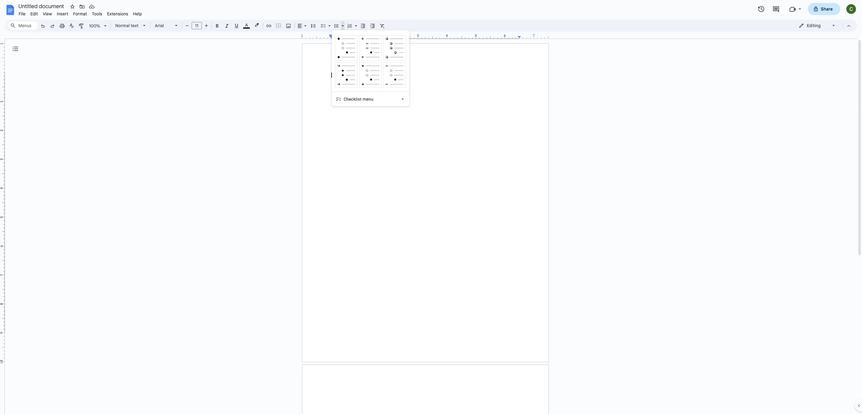 Task type: vqa. For each thing, say whether or not it's contained in the screenshot.
on to the right
no



Task type: locate. For each thing, give the bounding box(es) containing it.
menu bar containing file
[[16, 8, 145, 18]]

text
[[131, 23, 139, 28]]

Zoom text field
[[88, 22, 102, 30]]

row 1. column 3. checkbox element
[[384, 35, 406, 61]]

editing button
[[795, 21, 841, 30]]

checklist menu image
[[327, 22, 331, 24]]

c
[[344, 97, 347, 102]]

row 1. column 2. crossed diamond, 3d arrow, square element
[[360, 35, 382, 61]]

main toolbar
[[37, 0, 387, 285]]

text color image
[[243, 21, 250, 29]]

menu
[[363, 97, 374, 102]]

menu bar
[[16, 8, 145, 18]]

arial
[[155, 23, 164, 28]]

help
[[133, 11, 142, 17]]

row inside menu
[[335, 0, 407, 282]]

right margin image
[[518, 34, 549, 39]]

menu
[[332, 0, 409, 304]]

Rename text field
[[16, 2, 68, 10]]

1
[[301, 34, 303, 38]]

menu bar banner
[[0, 0, 863, 415]]

line & paragraph spacing image
[[310, 21, 317, 30]]

row 2. column 1. arrow, diamond, bullet element
[[335, 63, 358, 88]]

ecklist
[[349, 97, 362, 102]]

share
[[822, 6, 833, 12]]

tools menu item
[[90, 10, 105, 18]]

file menu item
[[16, 10, 28, 18]]

checklist menu h element
[[344, 97, 376, 102]]

format menu item
[[71, 10, 90, 18]]

application
[[0, 0, 863, 415]]

view menu item
[[40, 10, 54, 18]]

row
[[335, 0, 407, 304], [335, 0, 407, 282]]

extensions
[[107, 11, 128, 17]]

share button
[[809, 3, 841, 15]]

view
[[43, 11, 52, 17]]



Task type: describe. For each thing, give the bounding box(es) containing it.
Star checkbox
[[68, 2, 77, 11]]

normal
[[115, 23, 130, 28]]

row 2. column 3. 3d arrow, hollow, square element
[[384, 63, 406, 88]]

extensions menu item
[[105, 10, 131, 18]]

insert image image
[[285, 21, 292, 30]]

application containing share
[[0, 0, 863, 415]]

►
[[402, 98, 405, 101]]

normal text
[[115, 23, 139, 28]]

left margin image
[[303, 34, 333, 39]]

highlight color image
[[254, 21, 260, 29]]

menu bar inside menu bar banner
[[16, 8, 145, 18]]

edit
[[30, 11, 38, 17]]

mode and view toolbar
[[795, 20, 854, 32]]

Font size field
[[192, 22, 204, 30]]

insert
[[57, 11, 68, 17]]

file
[[19, 11, 26, 17]]

menu containing c
[[332, 0, 409, 304]]

tools
[[92, 11, 102, 17]]

top margin image
[[0, 44, 5, 74]]

Font size text field
[[192, 22, 202, 29]]

help menu item
[[131, 10, 145, 18]]

format
[[73, 11, 87, 17]]

bottom margin image
[[0, 332, 5, 362]]

c h ecklist menu
[[344, 97, 374, 102]]

styles list. normal text selected. option
[[115, 21, 140, 30]]

edit menu item
[[28, 10, 40, 18]]

insert menu item
[[54, 10, 71, 18]]

arial option
[[155, 21, 172, 30]]

Menus field
[[8, 21, 38, 30]]

h
[[347, 97, 349, 102]]

Zoom field
[[87, 21, 109, 30]]

editing
[[807, 23, 821, 28]]



